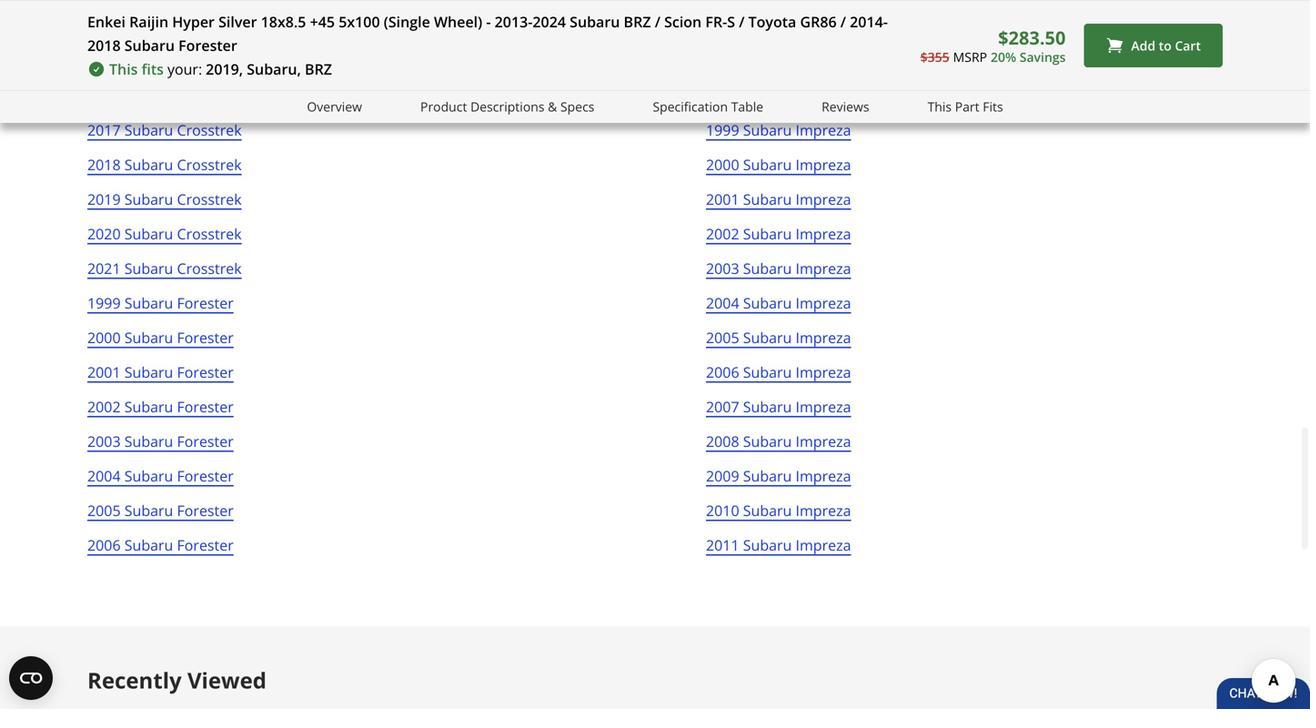 Task type: locate. For each thing, give the bounding box(es) containing it.
forester for 1999 subaru forester
[[177, 293, 234, 313]]

subaru down 2009 subaru impreza link
[[743, 501, 792, 520]]

2006 down 2005 subaru forester 'link'
[[87, 535, 121, 555]]

forester inside "enkei raijin hyper silver 18x8.5 +45 5x100 (single wheel) - 2013-2024 subaru brz / scion fr-s / toyota gr86 / 2014- 2018 subaru forester"
[[179, 35, 237, 55]]

1 horizontal spatial 2000
[[706, 155, 740, 174]]

subaru for 2003 subaru forester
[[124, 431, 173, 451]]

12 impreza from the top
[[796, 501, 851, 520]]

subaru down 2004 subaru forester "link"
[[124, 501, 173, 520]]

2008 subaru impreza
[[706, 431, 851, 451]]

msrp
[[954, 48, 988, 65]]

subaru for 2001 subaru impreza
[[743, 189, 792, 209]]

5 impreza from the top
[[796, 258, 851, 278]]

subaru for 2004 subaru impreza
[[743, 293, 792, 313]]

2002 down 2001 subaru impreza link at right
[[706, 224, 740, 243]]

13 impreza from the top
[[796, 535, 851, 555]]

forester for 2004 subaru forester
[[177, 466, 234, 485]]

2 vertical spatial 2018
[[87, 155, 121, 174]]

7 impreza from the top
[[796, 328, 851, 347]]

subaru for 2006 subaru impreza
[[743, 362, 792, 382]]

2003 inside 2003 subaru forester link
[[87, 431, 121, 451]]

9 impreza from the top
[[796, 397, 851, 416]]

to
[[1159, 37, 1172, 54]]

0 vertical spatial 2016
[[706, 16, 740, 36]]

crosstrek down 2019 subaru crosstrek link
[[177, 224, 242, 243]]

1 / from the left
[[655, 12, 661, 31]]

1 horizontal spatial 2024
[[533, 12, 566, 31]]

1 horizontal spatial 2016
[[706, 16, 740, 36]]

subaru down 2005 subaru forester 'link'
[[124, 535, 173, 555]]

1 horizontal spatial this
[[928, 98, 952, 115]]

subaru inside 2002 subaru impreza 'link'
[[743, 224, 792, 243]]

specification table link
[[653, 96, 764, 117]]

0 vertical spatial 2018
[[87, 35, 121, 55]]

8 impreza from the top
[[796, 362, 851, 382]]

0 horizontal spatial 2004
[[87, 466, 121, 485]]

2004 down 2003 subaru forester link
[[87, 466, 121, 485]]

2018 for 2018 subaru forester
[[706, 85, 740, 105]]

subaru for 2018 subaru crosstrek
[[124, 155, 173, 174]]

2007
[[706, 397, 740, 416]]

2004 inside 2004 subaru impreza link
[[706, 293, 740, 313]]

2004 subaru forester
[[87, 466, 234, 485]]

+45
[[310, 12, 335, 31]]

subaru inside 2001 subaru impreza link
[[743, 189, 792, 209]]

10 impreza from the top
[[796, 431, 851, 451]]

toyota
[[749, 12, 797, 31]]

forester inside 'link'
[[177, 501, 234, 520]]

2006 for 2006 subaru forester
[[87, 535, 121, 555]]

2018 for 2018 subaru crosstrek
[[87, 155, 121, 174]]

1 vertical spatial 2005
[[87, 501, 121, 520]]

impreza inside 'link'
[[796, 535, 851, 555]]

2001 subaru impreza link
[[706, 187, 851, 222]]

3 impreza from the top
[[796, 189, 851, 209]]

subaru right s on the top
[[743, 16, 792, 36]]

2010 subaru impreza link
[[706, 499, 851, 533]]

subaru down 2004 subaru impreza link
[[743, 328, 792, 347]]

add to cart button
[[1084, 24, 1223, 67]]

subaru inside 2005 subaru impreza link
[[743, 328, 792, 347]]

2 impreza from the top
[[796, 155, 851, 174]]

2002 subaru forester link
[[87, 395, 234, 430]]

1 vertical spatial 2016
[[87, 85, 121, 105]]

2002 down 2001 subaru forester link
[[87, 397, 121, 416]]

2024 right "-"
[[533, 12, 566, 31]]

subaru inside 2024 subaru brz link
[[124, 51, 173, 70]]

2014-
[[850, 12, 888, 31]]

impreza for 2002 subaru impreza
[[796, 224, 851, 243]]

2003 down 2002 subaru forester link
[[87, 431, 121, 451]]

2006
[[706, 362, 740, 382], [87, 535, 121, 555]]

2008 subaru impreza link
[[706, 430, 851, 464]]

impreza down 2009 subaru impreza link
[[796, 501, 851, 520]]

subaru up 1999 subaru impreza
[[743, 85, 792, 105]]

1 vertical spatial 2001
[[87, 362, 121, 382]]

2011 subaru impreza link
[[706, 533, 851, 568]]

1 vertical spatial 2003
[[87, 431, 121, 451]]

2004 inside 2004 subaru forester "link"
[[87, 466, 121, 485]]

impreza for 2008 subaru impreza
[[796, 431, 851, 451]]

1 horizontal spatial 2006
[[706, 362, 740, 382]]

subaru down 2003 subaru impreza link
[[743, 293, 792, 313]]

subaru down "2018 subaru crosstrek" link
[[124, 189, 173, 209]]

subaru down 2000 subaru forester link
[[124, 362, 173, 382]]

2021 subaru crosstrek
[[87, 258, 242, 278]]

2001
[[706, 189, 740, 209], [87, 362, 121, 382]]

$283.50
[[999, 25, 1066, 50]]

subaru down table
[[743, 120, 792, 140]]

2009 subaru impreza
[[706, 466, 851, 485]]

2006 up 2007
[[706, 362, 740, 382]]

crosstrek for 2020 subaru crosstrek
[[177, 224, 242, 243]]

0 horizontal spatial 2006
[[87, 535, 121, 555]]

recently
[[87, 665, 182, 695]]

subaru inside 2006 subaru impreza link
[[743, 362, 792, 382]]

subaru down 2020 subaru crosstrek link on the left
[[124, 258, 173, 278]]

subaru inside 2021 subaru crosstrek link
[[124, 258, 173, 278]]

subaru inside the 2011 subaru impreza 'link'
[[743, 535, 792, 555]]

subaru down 2002 subaru forester link
[[124, 431, 173, 451]]

impreza down 2010 subaru impreza link
[[796, 535, 851, 555]]

1 horizontal spatial 1999
[[706, 120, 740, 140]]

2005
[[706, 328, 740, 347], [87, 501, 121, 520]]

0 vertical spatial this
[[109, 59, 138, 79]]

0 vertical spatial 2024
[[533, 12, 566, 31]]

impreza down the 2008 subaru impreza link
[[796, 466, 851, 485]]

impreza down "reviews" link
[[796, 120, 851, 140]]

1999
[[706, 120, 740, 140], [87, 293, 121, 313]]

1 vertical spatial 1999
[[87, 293, 121, 313]]

2006 subaru impreza link
[[706, 360, 851, 395]]

2002 subaru impreza link
[[706, 222, 851, 257]]

impreza inside 'link'
[[796, 224, 851, 243]]

1 horizontal spatial /
[[739, 12, 745, 31]]

subaru inside 2018 subaru forester link
[[743, 85, 792, 105]]

2003 subaru impreza
[[706, 258, 851, 278]]

0 vertical spatial 2006
[[706, 362, 740, 382]]

subaru down 2000 subaru impreza link
[[743, 189, 792, 209]]

2024 inside 2024 subaru brz link
[[87, 51, 121, 70]]

subaru down 2003 subaru forester link
[[124, 466, 173, 485]]

crosstrek for 2021 subaru crosstrek
[[177, 258, 242, 278]]

crosstrek down 2017 subaru crosstrek link
[[177, 155, 242, 174]]

2019,
[[206, 59, 243, 79]]

2006 subaru impreza
[[706, 362, 851, 382]]

1 vertical spatial this
[[928, 98, 952, 115]]

2010 subaru impreza
[[706, 501, 851, 520]]

2013-
[[495, 12, 533, 31]]

2001 for 2001 subaru forester
[[87, 362, 121, 382]]

recently viewed
[[87, 665, 267, 695]]

0 horizontal spatial 2003
[[87, 431, 121, 451]]

6 impreza from the top
[[796, 293, 851, 313]]

2000
[[706, 155, 740, 174], [87, 328, 121, 347]]

2004 down 2003 subaru impreza link
[[706, 293, 740, 313]]

2016 for 2016 subaru crosstrek
[[87, 85, 121, 105]]

0 vertical spatial 2001
[[706, 189, 740, 209]]

0 horizontal spatial 2016
[[87, 85, 121, 105]]

4 crosstrek from the top
[[177, 189, 242, 209]]

1 horizontal spatial 2005
[[706, 328, 740, 347]]

impreza down 2001 subaru impreza link at right
[[796, 224, 851, 243]]

2003 inside 2003 subaru impreza link
[[706, 258, 740, 278]]

subaru for 2004 subaru forester
[[124, 466, 173, 485]]

subaru inside 2009 subaru impreza link
[[743, 466, 792, 485]]

6 crosstrek from the top
[[177, 258, 242, 278]]

subaru inside 2001 subaru forester link
[[124, 362, 173, 382]]

5 crosstrek from the top
[[177, 224, 242, 243]]

2003 for 2003 subaru impreza
[[706, 258, 740, 278]]

2003 subaru forester
[[87, 431, 234, 451]]

forester for 2006 subaru forester
[[177, 535, 234, 555]]

1999 inside 1999 subaru forester link
[[87, 293, 121, 313]]

1 horizontal spatial 2002
[[706, 224, 740, 243]]

0 horizontal spatial 2000
[[87, 328, 121, 347]]

0 horizontal spatial 1999
[[87, 293, 121, 313]]

impreza down 2000 subaru impreza link
[[796, 189, 851, 209]]

subaru for 2016 subaru forester
[[743, 16, 792, 36]]

subaru down 1999 subaru forester link
[[124, 328, 173, 347]]

/ right s on the top
[[739, 12, 745, 31]]

2024 down 2023
[[87, 51, 121, 70]]

subaru inside 2004 subaru forester "link"
[[124, 466, 173, 485]]

1 horizontal spatial 2004
[[706, 293, 740, 313]]

subaru inside 2003 subaru impreza link
[[743, 258, 792, 278]]

1 horizontal spatial 2001
[[706, 189, 740, 209]]

2 crosstrek from the top
[[177, 120, 242, 140]]

subaru down fits
[[124, 85, 173, 105]]

impreza down 2003 subaru impreza link
[[796, 293, 851, 313]]

2002 inside 'link'
[[706, 224, 740, 243]]

5x100
[[339, 12, 380, 31]]

2001 down 2000 subaru forester link
[[87, 362, 121, 382]]

1999 down specification table link
[[706, 120, 740, 140]]

subaru down 1999 subaru impreza link
[[743, 155, 792, 174]]

this left fits
[[109, 59, 138, 79]]

subaru inside 2019 subaru crosstrek link
[[124, 189, 173, 209]]

subaru inside 2000 subaru forester link
[[124, 328, 173, 347]]

subaru inside 2000 subaru impreza link
[[743, 155, 792, 174]]

0 horizontal spatial 2001
[[87, 362, 121, 382]]

0 vertical spatial 1999
[[706, 120, 740, 140]]

subaru down 2010 subaru impreza link
[[743, 535, 792, 555]]

this for this part fits
[[928, 98, 952, 115]]

0 horizontal spatial 2024
[[87, 51, 121, 70]]

subaru down 2002 subaru impreza 'link'
[[743, 258, 792, 278]]

product
[[421, 98, 467, 115]]

subaru inside 2016 subaru forester link
[[743, 16, 792, 36]]

1999 subaru forester link
[[87, 291, 234, 326]]

impreza down 2005 subaru impreza link
[[796, 362, 851, 382]]

2002 for 2002 subaru forester
[[87, 397, 121, 416]]

1 vertical spatial 2000
[[87, 328, 121, 347]]

2002
[[706, 224, 740, 243], [87, 397, 121, 416]]

1 horizontal spatial 2003
[[706, 258, 740, 278]]

2016 up 2017
[[87, 85, 121, 105]]

subaru inside 2005 subaru forester 'link'
[[124, 501, 173, 520]]

1 impreza from the top
[[796, 120, 851, 140]]

2005 down 2004 subaru forester "link"
[[87, 501, 121, 520]]

subaru down the 2016 subaru crosstrek link
[[124, 120, 173, 140]]

subaru inside "2018 subaru crosstrek" link
[[124, 155, 173, 174]]

subaru inside 2002 subaru forester link
[[124, 397, 173, 416]]

2000 down specification table link
[[706, 155, 740, 174]]

brz left 2019, at left top
[[177, 51, 204, 70]]

1 vertical spatial 2006
[[87, 535, 121, 555]]

crosstrek for 2017 subaru crosstrek
[[177, 120, 242, 140]]

impreza down 1999 subaru impreza link
[[796, 155, 851, 174]]

2005 down 2004 subaru impreza link
[[706, 328, 740, 347]]

2000 for 2000 subaru forester
[[87, 328, 121, 347]]

2003 down 2002 subaru impreza 'link'
[[706, 258, 740, 278]]

subaru inside 1999 subaru impreza link
[[743, 120, 792, 140]]

1 vertical spatial 2018
[[706, 85, 740, 105]]

1999 inside 1999 subaru impreza link
[[706, 120, 740, 140]]

brz
[[624, 12, 651, 31], [177, 16, 204, 36], [177, 51, 204, 70], [305, 59, 332, 79]]

subaru down 2001 subaru forester link
[[124, 397, 173, 416]]

2000 down 1999 subaru forester link
[[87, 328, 121, 347]]

subaru for 2024 subaru brz
[[124, 51, 173, 70]]

0 vertical spatial 2005
[[706, 328, 740, 347]]

2005 for 2005 subaru forester
[[87, 501, 121, 520]]

2005 inside 'link'
[[87, 501, 121, 520]]

subaru down '2023 subaru brz' link at left top
[[124, 51, 173, 70]]

2001 for 2001 subaru impreza
[[706, 189, 740, 209]]

0 vertical spatial 2002
[[706, 224, 740, 243]]

subaru down 2017 subaru crosstrek link
[[124, 155, 173, 174]]

subaru inside 2004 subaru impreza link
[[743, 293, 792, 313]]

2001 subaru forester
[[87, 362, 234, 382]]

overview
[[307, 98, 362, 115]]

product descriptions & specs link
[[421, 96, 595, 117]]

subaru inside 2010 subaru impreza link
[[743, 501, 792, 520]]

table
[[731, 98, 764, 115]]

subaru down 2021 subaru crosstrek link
[[124, 293, 173, 313]]

2 / from the left
[[739, 12, 745, 31]]

subaru inside 2007 subaru impreza link
[[743, 397, 792, 416]]

impreza down 2002 subaru impreza 'link'
[[796, 258, 851, 278]]

2016 right scion
[[706, 16, 740, 36]]

impreza down 2007 subaru impreza link
[[796, 431, 851, 451]]

2020 subaru crosstrek
[[87, 224, 242, 243]]

fr-
[[706, 12, 727, 31]]

crosstrek down this fits your: 2019, subaru, brz
[[177, 85, 242, 105]]

brz left scion
[[624, 12, 651, 31]]

0 horizontal spatial 2002
[[87, 397, 121, 416]]

2024 inside "enkei raijin hyper silver 18x8.5 +45 5x100 (single wheel) - 2013-2024 subaru brz / scion fr-s / toyota gr86 / 2014- 2018 subaru forester"
[[533, 12, 566, 31]]

1999 subaru impreza
[[706, 120, 851, 140]]

subaru for 2020 subaru crosstrek
[[124, 224, 173, 243]]

/ left scion
[[655, 12, 661, 31]]

2004
[[706, 293, 740, 313], [87, 466, 121, 485]]

subaru down 2019 subaru crosstrek link
[[124, 224, 173, 243]]

subaru down 2005 subaru impreza link
[[743, 362, 792, 382]]

2 horizontal spatial /
[[841, 12, 846, 31]]

0 horizontal spatial 2005
[[87, 501, 121, 520]]

crosstrek down the 2016 subaru crosstrek link
[[177, 120, 242, 140]]

subaru down 2007 subaru impreza link
[[743, 431, 792, 451]]

brz up the overview
[[305, 59, 332, 79]]

subaru for 2000 subaru impreza
[[743, 155, 792, 174]]

0 vertical spatial 2000
[[706, 155, 740, 174]]

2005 subaru forester link
[[87, 499, 234, 533]]

impreza down 2006 subaru impreza link
[[796, 397, 851, 416]]

subaru down 2001 subaru impreza link at right
[[743, 224, 792, 243]]

subaru for 2006 subaru forester
[[124, 535, 173, 555]]

subaru down 2006 subaru impreza link
[[743, 397, 792, 416]]

0 vertical spatial 2003
[[706, 258, 740, 278]]

impreza down 2004 subaru impreza link
[[796, 328, 851, 347]]

subaru for 2023 subaru brz
[[124, 16, 173, 36]]

2000 subaru impreza
[[706, 155, 851, 174]]

cart
[[1175, 37, 1201, 54]]

impreza
[[796, 120, 851, 140], [796, 155, 851, 174], [796, 189, 851, 209], [796, 224, 851, 243], [796, 258, 851, 278], [796, 293, 851, 313], [796, 328, 851, 347], [796, 362, 851, 382], [796, 397, 851, 416], [796, 431, 851, 451], [796, 466, 851, 485], [796, 501, 851, 520], [796, 535, 851, 555]]

0 vertical spatial 2004
[[706, 293, 740, 313]]

part
[[955, 98, 980, 115]]

subaru inside the 2008 subaru impreza link
[[743, 431, 792, 451]]

subaru inside 1999 subaru forester link
[[124, 293, 173, 313]]

forester inside "link"
[[177, 466, 234, 485]]

overview link
[[307, 96, 362, 117]]

subaru for 2001 subaru forester
[[124, 362, 173, 382]]

1 vertical spatial 2024
[[87, 51, 121, 70]]

2003
[[706, 258, 740, 278], [87, 431, 121, 451]]

2001 subaru impreza
[[706, 189, 851, 209]]

3 / from the left
[[841, 12, 846, 31]]

crosstrek down 2020 subaru crosstrek link on the left
[[177, 258, 242, 278]]

2001 down 2000 subaru impreza link
[[706, 189, 740, 209]]

subaru inside 2003 subaru forester link
[[124, 431, 173, 451]]

0 horizontal spatial /
[[655, 12, 661, 31]]

2002 subaru forester
[[87, 397, 234, 416]]

11 impreza from the top
[[796, 466, 851, 485]]

crosstrek for 2019 subaru crosstrek
[[177, 189, 242, 209]]

1999 down 2021
[[87, 293, 121, 313]]

subaru for 2000 subaru forester
[[124, 328, 173, 347]]

4 impreza from the top
[[796, 224, 851, 243]]

2007 subaru impreza
[[706, 397, 851, 416]]

subaru,
[[247, 59, 301, 79]]

$283.50 $355 msrp 20% savings
[[921, 25, 1066, 65]]

0 horizontal spatial this
[[109, 59, 138, 79]]

subaru inside 2020 subaru crosstrek link
[[124, 224, 173, 243]]

crosstrek down "2018 subaru crosstrek" link
[[177, 189, 242, 209]]

subaru inside 2017 subaru crosstrek link
[[124, 120, 173, 140]]

subaru inside '2023 subaru brz' link
[[124, 16, 173, 36]]

2024 subaru brz
[[87, 51, 204, 70]]

subaru down the 2008 subaru impreza link
[[743, 466, 792, 485]]

reviews
[[822, 98, 870, 115]]

this left the 'part'
[[928, 98, 952, 115]]

subaru
[[570, 12, 620, 31], [124, 16, 173, 36], [743, 16, 792, 36], [124, 35, 175, 55], [124, 51, 173, 70], [124, 85, 173, 105], [743, 85, 792, 105], [124, 120, 173, 140], [743, 120, 792, 140], [124, 155, 173, 174], [743, 155, 792, 174], [124, 189, 173, 209], [743, 189, 792, 209], [124, 224, 173, 243], [743, 224, 792, 243], [124, 258, 173, 278], [743, 258, 792, 278], [124, 293, 173, 313], [743, 293, 792, 313], [124, 328, 173, 347], [743, 328, 792, 347], [124, 362, 173, 382], [743, 362, 792, 382], [124, 397, 173, 416], [743, 397, 792, 416], [124, 431, 173, 451], [743, 431, 792, 451], [124, 466, 173, 485], [743, 466, 792, 485], [124, 501, 173, 520], [743, 501, 792, 520], [124, 535, 173, 555], [743, 535, 792, 555]]

1 crosstrek from the top
[[177, 85, 242, 105]]

subaru for 2008 subaru impreza
[[743, 431, 792, 451]]

subaru inside the 2016 subaru crosstrek link
[[124, 85, 173, 105]]

1 vertical spatial 2002
[[87, 397, 121, 416]]

3 crosstrek from the top
[[177, 155, 242, 174]]

/ right gr86
[[841, 12, 846, 31]]

add to cart
[[1132, 37, 1201, 54]]

1 vertical spatial 2004
[[87, 466, 121, 485]]

subaru down raijin
[[124, 35, 175, 55]]

this part fits
[[928, 98, 1004, 115]]

2018
[[87, 35, 121, 55], [706, 85, 740, 105], [87, 155, 121, 174]]

impreza for 2006 subaru impreza
[[796, 362, 851, 382]]

subaru up the 2024 subaru brz
[[124, 16, 173, 36]]

subaru inside 2006 subaru forester link
[[124, 535, 173, 555]]



Task type: vqa. For each thing, say whether or not it's contained in the screenshot.
the Plate
no



Task type: describe. For each thing, give the bounding box(es) containing it.
2023 subaru brz
[[87, 16, 204, 36]]

forester for 2003 subaru forester
[[177, 431, 234, 451]]

2006 subaru forester link
[[87, 533, 234, 568]]

18x8.5
[[261, 12, 306, 31]]

fits
[[983, 98, 1004, 115]]

2023 subaru brz link
[[87, 14, 204, 49]]

2004 subaru impreza
[[706, 293, 851, 313]]

reviews link
[[822, 96, 870, 117]]

add
[[1132, 37, 1156, 54]]

forester for 2016 subaru forester
[[796, 16, 853, 36]]

2008
[[706, 431, 740, 451]]

20%
[[991, 48, 1017, 65]]

2004 subaru impreza link
[[706, 291, 851, 326]]

forester for 2001 subaru forester
[[177, 362, 234, 382]]

crosstrek for 2016 subaru crosstrek
[[177, 85, 242, 105]]

2009 subaru impreza link
[[706, 464, 851, 499]]

specification
[[653, 98, 728, 115]]

forester for 2005 subaru forester
[[177, 501, 234, 520]]

2003 subaru impreza link
[[706, 257, 851, 291]]

impreza for 2010 subaru impreza
[[796, 501, 851, 520]]

-
[[486, 12, 491, 31]]

subaru for 2009 subaru impreza
[[743, 466, 792, 485]]

silver
[[219, 12, 257, 31]]

subaru for 2021 subaru crosstrek
[[124, 258, 173, 278]]

impreza for 2001 subaru impreza
[[796, 189, 851, 209]]

descriptions
[[471, 98, 545, 115]]

subaru for 2019 subaru crosstrek
[[124, 189, 173, 209]]

&
[[548, 98, 557, 115]]

impreza for 2004 subaru impreza
[[796, 293, 851, 313]]

2023
[[87, 16, 121, 36]]

impreza for 2005 subaru impreza
[[796, 328, 851, 347]]

subaru for 1999 subaru forester
[[124, 293, 173, 313]]

subaru for 2002 subaru forester
[[124, 397, 173, 416]]

this part fits link
[[928, 96, 1004, 117]]

impreza for 2000 subaru impreza
[[796, 155, 851, 174]]

subaru for 2011 subaru impreza
[[743, 535, 792, 555]]

2002 for 2002 subaru impreza
[[706, 224, 740, 243]]

2018 subaru crosstrek
[[87, 155, 242, 174]]

impreza for 2009 subaru impreza
[[796, 466, 851, 485]]

impreza for 1999 subaru impreza
[[796, 120, 851, 140]]

enkei raijin hyper silver 18x8.5 +45 5x100 (single wheel) - 2013-2024 subaru brz / scion fr-s / toyota gr86 / 2014- 2018 subaru forester
[[87, 12, 888, 55]]

forester for 2002 subaru forester
[[177, 397, 234, 416]]

2005 for 2005 subaru impreza
[[706, 328, 740, 347]]

subaru for 2002 subaru impreza
[[743, 224, 792, 243]]

raijin
[[129, 12, 169, 31]]

subaru for 2017 subaru crosstrek
[[124, 120, 173, 140]]

(single
[[384, 12, 430, 31]]

subaru for 2016 subaru crosstrek
[[124, 85, 173, 105]]

2000 subaru forester link
[[87, 326, 234, 360]]

2005 subaru impreza link
[[706, 326, 851, 360]]

2020 subaru crosstrek link
[[87, 222, 242, 257]]

2003 for 2003 subaru forester
[[87, 431, 121, 451]]

2006 subaru forester
[[87, 535, 234, 555]]

impreza for 2007 subaru impreza
[[796, 397, 851, 416]]

savings
[[1020, 48, 1066, 65]]

$355
[[921, 48, 950, 65]]

2005 subaru forester
[[87, 501, 234, 520]]

specification table
[[653, 98, 764, 115]]

product descriptions & specs
[[421, 98, 595, 115]]

subaru for 2010 subaru impreza
[[743, 501, 792, 520]]

2000 subaru impreza link
[[706, 153, 851, 187]]

subaru for 2007 subaru impreza
[[743, 397, 792, 416]]

2004 for 2004 subaru impreza
[[706, 293, 740, 313]]

2016 subaru forester
[[706, 16, 853, 36]]

wheel)
[[434, 12, 483, 31]]

gr86
[[800, 12, 837, 31]]

2017
[[87, 120, 121, 140]]

2020
[[87, 224, 121, 243]]

brz right raijin
[[177, 16, 204, 36]]

2021
[[87, 258, 121, 278]]

open widget image
[[9, 656, 53, 700]]

hyper
[[172, 12, 215, 31]]

2017 subaru crosstrek
[[87, 120, 242, 140]]

1999 subaru impreza link
[[706, 118, 851, 153]]

subaru for 2003 subaru impreza
[[743, 258, 792, 278]]

2000 subaru forester
[[87, 328, 234, 347]]

fits
[[142, 59, 164, 79]]

2018 inside "enkei raijin hyper silver 18x8.5 +45 5x100 (single wheel) - 2013-2024 subaru brz / scion fr-s / toyota gr86 / 2014- 2018 subaru forester"
[[87, 35, 121, 55]]

subaru for 2018 subaru forester
[[743, 85, 792, 105]]

impreza for 2011 subaru impreza
[[796, 535, 851, 555]]

this fits your: 2019, subaru, brz
[[109, 59, 332, 79]]

your:
[[167, 59, 202, 79]]

subaru right 2013-
[[570, 12, 620, 31]]

1999 for 1999 subaru impreza
[[706, 120, 740, 140]]

2018 subaru crosstrek link
[[87, 153, 242, 187]]

brz inside "enkei raijin hyper silver 18x8.5 +45 5x100 (single wheel) - 2013-2024 subaru brz / scion fr-s / toyota gr86 / 2014- 2018 subaru forester"
[[624, 12, 651, 31]]

2011
[[706, 535, 740, 555]]

crosstrek for 2018 subaru crosstrek
[[177, 155, 242, 174]]

2024 subaru brz link
[[87, 49, 204, 84]]

forester for 2018 subaru forester
[[796, 85, 853, 105]]

2018 subaru forester link
[[706, 84, 853, 118]]

subaru for 2005 subaru forester
[[124, 501, 173, 520]]

impreza for 2003 subaru impreza
[[796, 258, 851, 278]]

2010
[[706, 501, 740, 520]]

this for this fits your: 2019, subaru, brz
[[109, 59, 138, 79]]

forester for 2000 subaru forester
[[177, 328, 234, 347]]

2004 for 2004 subaru forester
[[87, 466, 121, 485]]

2019 subaru crosstrek
[[87, 189, 242, 209]]

2018 subaru forester
[[706, 85, 853, 105]]

viewed
[[187, 665, 267, 695]]

2016 subaru forester link
[[706, 14, 853, 49]]

subaru for 2005 subaru impreza
[[743, 328, 792, 347]]

2006 for 2006 subaru impreza
[[706, 362, 740, 382]]

2016 for 2016 subaru forester
[[706, 16, 740, 36]]

2002 subaru impreza
[[706, 224, 851, 243]]

2016 subaru crosstrek link
[[87, 84, 242, 118]]

subaru for 1999 subaru impreza
[[743, 120, 792, 140]]

1999 for 1999 subaru forester
[[87, 293, 121, 313]]

1999 subaru forester
[[87, 293, 234, 313]]

2004 subaru forester link
[[87, 464, 234, 499]]

2000 for 2000 subaru impreza
[[706, 155, 740, 174]]

2017 subaru crosstrek link
[[87, 118, 242, 153]]

2009
[[706, 466, 740, 485]]

2003 subaru forester link
[[87, 430, 234, 464]]

2005 subaru impreza
[[706, 328, 851, 347]]

2011 subaru impreza
[[706, 535, 851, 555]]



